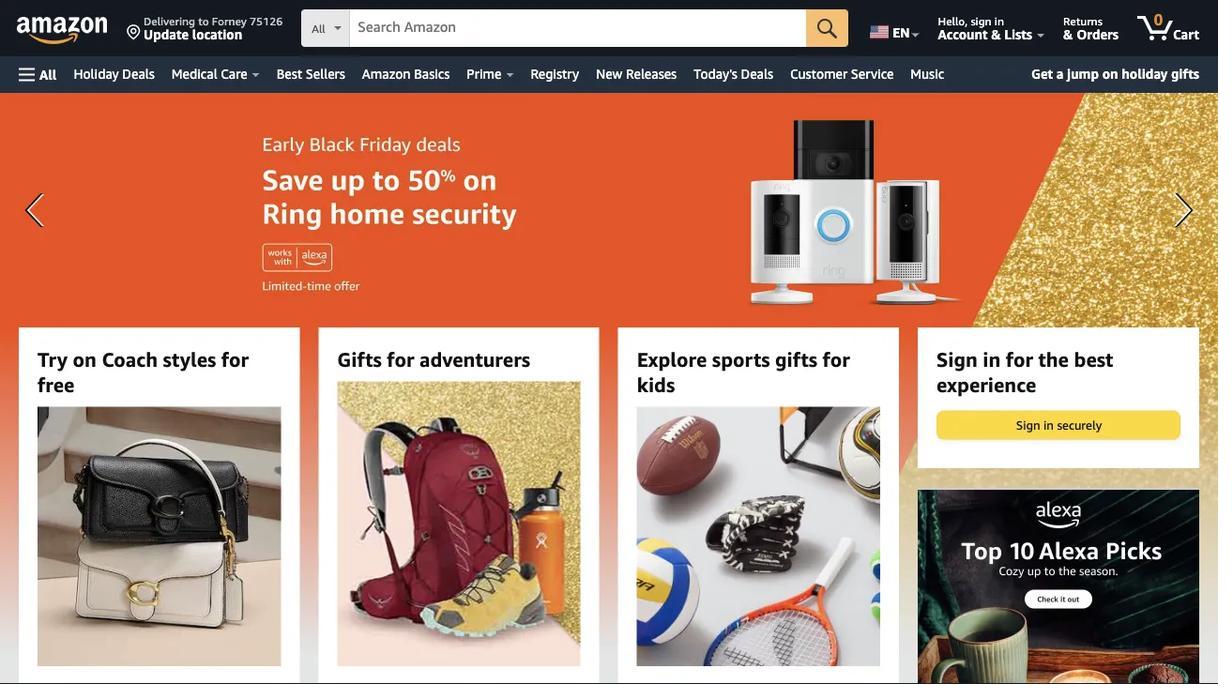 Task type: describe. For each thing, give the bounding box(es) containing it.
for inside try on coach styles for free
[[222, 347, 249, 371]]

sellers
[[306, 66, 345, 82]]

new releases
[[597, 66, 677, 82]]

& for returns
[[1064, 26, 1074, 42]]

to
[[198, 14, 209, 27]]

sign for sign in securely
[[1017, 418, 1041, 433]]

& for account
[[992, 26, 1002, 42]]

today's deals link
[[686, 61, 782, 87]]

today's deals
[[694, 66, 774, 82]]

hello,
[[939, 14, 968, 27]]

try
[[38, 347, 68, 371]]

gifts for adventurers
[[337, 347, 531, 371]]

get
[[1032, 66, 1054, 81]]

75126
[[250, 14, 283, 27]]

a
[[1057, 66, 1064, 81]]

styles
[[163, 347, 216, 371]]

on inside navigation
[[1103, 66, 1119, 81]]

new releases link
[[588, 61, 686, 87]]

amazon
[[362, 66, 411, 82]]

coach
[[102, 347, 158, 371]]

best
[[277, 66, 302, 82]]

customer
[[791, 66, 848, 82]]

prime link
[[459, 61, 523, 87]]

sign in for the best experience
[[937, 347, 1114, 397]]

sign
[[971, 14, 992, 27]]

basics
[[414, 66, 450, 82]]

explore sports gifts for kids image
[[597, 407, 921, 667]]

gifts
[[337, 347, 382, 371]]

returns & orders
[[1064, 14, 1119, 42]]

location
[[192, 26, 243, 42]]

jump
[[1068, 66, 1100, 81]]

en link
[[859, 5, 928, 52]]

none submit inside all search box
[[807, 9, 849, 47]]

hello, sign in
[[939, 14, 1005, 27]]

medical care
[[172, 66, 248, 82]]

delivering
[[144, 14, 195, 27]]

holiday
[[1123, 66, 1169, 81]]

main content containing try on coach styles for free
[[0, 93, 1219, 685]]

sign in securely
[[1017, 418, 1103, 433]]

sign in securely link
[[938, 412, 1180, 439]]

all inside search box
[[312, 22, 326, 35]]

holiday deals link
[[65, 61, 163, 87]]

gifts inside explore sports gifts for kids
[[776, 347, 818, 371]]

free
[[38, 373, 75, 397]]

registry link
[[523, 61, 588, 87]]

securely
[[1058, 418, 1103, 433]]

best sellers link
[[268, 61, 354, 87]]

orders
[[1077, 26, 1119, 42]]

care
[[221, 66, 248, 82]]

navigation navigation
[[0, 0, 1219, 93]]

releases
[[626, 66, 677, 82]]

account & lists
[[939, 26, 1033, 42]]



Task type: locate. For each thing, give the bounding box(es) containing it.
2 vertical spatial in
[[1044, 418, 1055, 433]]

all
[[312, 22, 326, 35], [39, 67, 57, 82]]

gifts right sports
[[776, 347, 818, 371]]

best sellers
[[277, 66, 345, 82]]

get a jump on holiday gifts
[[1032, 66, 1200, 81]]

all down amazon image
[[39, 67, 57, 82]]

delivering to forney 75126 update location
[[144, 14, 283, 42]]

holiday
[[74, 66, 119, 82]]

cart
[[1174, 26, 1200, 42]]

experience
[[937, 373, 1037, 397]]

account
[[939, 26, 989, 42]]

gifts down cart
[[1172, 66, 1200, 81]]

3 for from the left
[[823, 347, 851, 371]]

explore
[[637, 347, 707, 371]]

on
[[1103, 66, 1119, 81], [73, 347, 97, 371]]

customer service
[[791, 66, 894, 82]]

in inside sign in for the best experience
[[984, 347, 1001, 371]]

gifts
[[1172, 66, 1200, 81], [776, 347, 818, 371]]

best
[[1075, 347, 1114, 371]]

0 horizontal spatial gifts
[[776, 347, 818, 371]]

0 horizontal spatial sign
[[937, 347, 978, 371]]

deals
[[122, 66, 155, 82], [741, 66, 774, 82]]

explore sports gifts for kids
[[637, 347, 851, 397]]

1 vertical spatial sign
[[1017, 418, 1041, 433]]

1 horizontal spatial &
[[1064, 26, 1074, 42]]

for inside explore sports gifts for kids
[[823, 347, 851, 371]]

new
[[597, 66, 623, 82]]

music link
[[903, 61, 953, 87]]

in
[[995, 14, 1005, 27], [984, 347, 1001, 371], [1044, 418, 1055, 433]]

music
[[911, 66, 945, 82]]

update
[[144, 26, 189, 42]]

in right sign
[[995, 14, 1005, 27]]

1 horizontal spatial sign
[[1017, 418, 1041, 433]]

gifts inside navigation navigation
[[1172, 66, 1200, 81]]

all button
[[10, 56, 65, 93]]

1 horizontal spatial gifts
[[1172, 66, 1200, 81]]

on right try
[[73, 347, 97, 371]]

in left securely
[[1044, 418, 1055, 433]]

2 for from the left
[[387, 347, 415, 371]]

4 for from the left
[[1007, 347, 1034, 371]]

1 horizontal spatial all
[[312, 22, 326, 35]]

today's
[[694, 66, 738, 82]]

1 vertical spatial on
[[73, 347, 97, 371]]

in for securely
[[1044, 418, 1055, 433]]

all up sellers
[[312, 22, 326, 35]]

2 & from the left
[[1064, 26, 1074, 42]]

& left lists
[[992, 26, 1002, 42]]

get a jump on holiday gifts link
[[1025, 62, 1208, 86]]

sports
[[713, 347, 771, 371]]

medical
[[172, 66, 218, 82]]

1 deals from the left
[[122, 66, 155, 82]]

0 horizontal spatial &
[[992, 26, 1002, 42]]

1 horizontal spatial deals
[[741, 66, 774, 82]]

1 vertical spatial all
[[39, 67, 57, 82]]

0 vertical spatial in
[[995, 14, 1005, 27]]

for
[[222, 347, 249, 371], [387, 347, 415, 371], [823, 347, 851, 371], [1007, 347, 1034, 371]]

0 vertical spatial all
[[312, 22, 326, 35]]

try on coach styles for free image
[[0, 407, 321, 667]]

holiday deals
[[74, 66, 155, 82]]

Search Amazon text field
[[351, 10, 807, 46]]

deals right today's
[[741, 66, 774, 82]]

in inside navigation navigation
[[995, 14, 1005, 27]]

on right the 'jump'
[[1103, 66, 1119, 81]]

1 for from the left
[[222, 347, 249, 371]]

amazon image
[[17, 17, 108, 45]]

amazon basics
[[362, 66, 450, 82]]

1 vertical spatial in
[[984, 347, 1001, 371]]

0 horizontal spatial all
[[39, 67, 57, 82]]

on inside try on coach styles for free
[[73, 347, 97, 371]]

en
[[893, 24, 911, 40]]

0 vertical spatial sign
[[937, 347, 978, 371]]

forney
[[212, 14, 247, 27]]

returns
[[1064, 14, 1103, 27]]

in up experience
[[984, 347, 1001, 371]]

1 & from the left
[[992, 26, 1002, 42]]

deals inside holiday deals link
[[122, 66, 155, 82]]

the
[[1039, 347, 1070, 371]]

0 horizontal spatial on
[[73, 347, 97, 371]]

deals right holiday
[[122, 66, 155, 82]]

adventurers
[[420, 347, 531, 371]]

kids
[[637, 373, 675, 397]]

1 horizontal spatial on
[[1103, 66, 1119, 81]]

0 vertical spatial on
[[1103, 66, 1119, 81]]

medical care link
[[163, 61, 268, 87]]

in for for
[[984, 347, 1001, 371]]

prime
[[467, 66, 502, 82]]

0 horizontal spatial deals
[[122, 66, 155, 82]]

deals inside today's deals link
[[741, 66, 774, 82]]

deals for holiday deals
[[122, 66, 155, 82]]

amazon basics link
[[354, 61, 459, 87]]

sign
[[937, 347, 978, 371], [1017, 418, 1041, 433]]

& left orders
[[1064, 26, 1074, 42]]

deals for today's deals
[[741, 66, 774, 82]]

registry
[[531, 66, 580, 82]]

All search field
[[302, 9, 849, 49]]

lists
[[1005, 26, 1033, 42]]

2 deals from the left
[[741, 66, 774, 82]]

sign left securely
[[1017, 418, 1041, 433]]

for inside sign in for the best experience
[[1007, 347, 1034, 371]]

& inside returns & orders
[[1064, 26, 1074, 42]]

sign up experience
[[937, 347, 978, 371]]

try on coach styles for free
[[38, 347, 249, 397]]

customer service link
[[782, 61, 903, 87]]

0
[[1155, 11, 1164, 29]]

1 vertical spatial gifts
[[776, 347, 818, 371]]

sign for sign in for the best experience
[[937, 347, 978, 371]]

service
[[852, 66, 894, 82]]

None submit
[[807, 9, 849, 47]]

sign inside sign in for the best experience
[[937, 347, 978, 371]]

&
[[992, 26, 1002, 42], [1064, 26, 1074, 42]]

main content
[[0, 93, 1219, 685]]

gifts for adventurers image
[[281, 382, 637, 667]]

all inside button
[[39, 67, 57, 82]]

0 vertical spatial gifts
[[1172, 66, 1200, 81]]



Task type: vqa. For each thing, say whether or not it's contained in the screenshot.
the middle popover image
no



